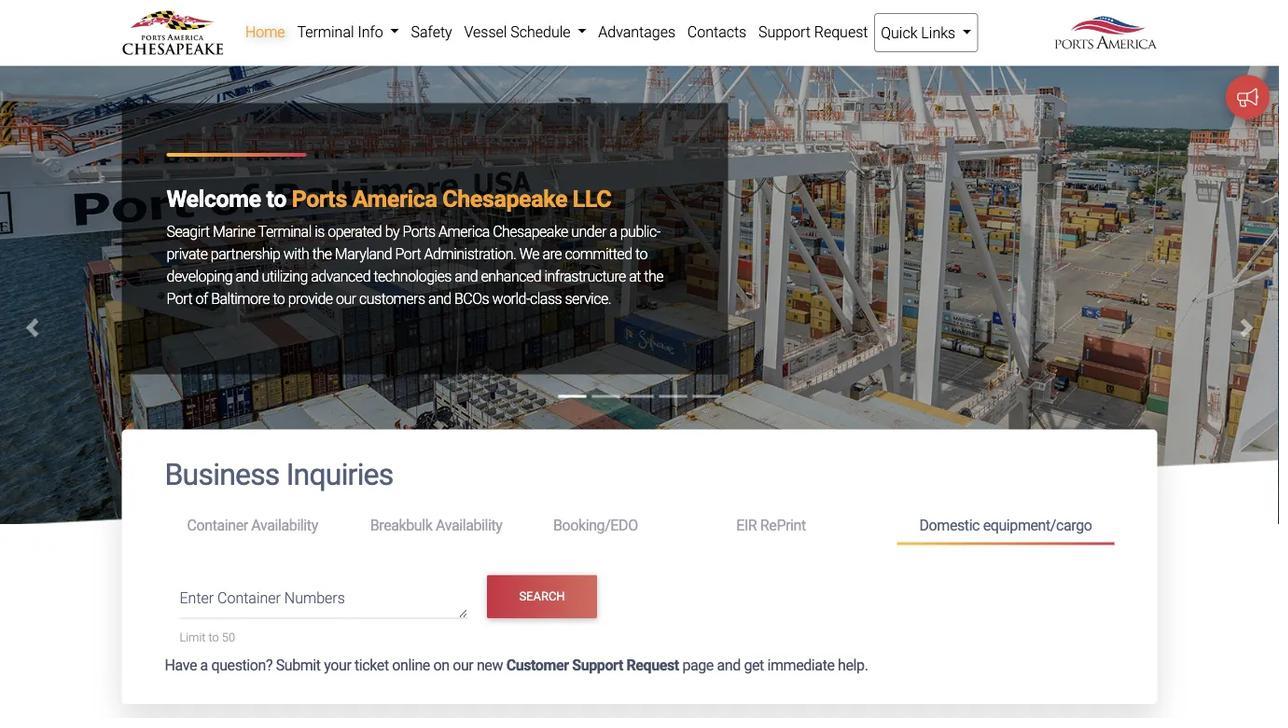 Task type: describe. For each thing, give the bounding box(es) containing it.
vessel
[[464, 23, 507, 41]]

request inside support request link
[[814, 23, 868, 41]]

customers
[[359, 290, 425, 307]]

support request
[[759, 23, 868, 41]]

administration.
[[424, 245, 516, 263]]

terminal info
[[297, 23, 387, 41]]

advantages
[[598, 23, 676, 41]]

chesapeake inside the 'seagirt marine terminal is operated by ports america chesapeake under a public- private partnership with the maryland port administration.                         we are committed to developing and utilizing advanced technologies and enhanced infrastructure at the port of baltimore to provide                         our customers and bcos world-class service.'
[[493, 223, 568, 240]]

0 vertical spatial chesapeake
[[443, 185, 567, 212]]

Enter Container Numbers text field
[[180, 587, 468, 619]]

search button
[[487, 575, 597, 619]]

1 vertical spatial a
[[200, 657, 208, 674]]

quick links link
[[874, 13, 978, 52]]

we
[[520, 245, 539, 263]]

america inside the 'seagirt marine terminal is operated by ports america chesapeake under a public- private partnership with the maryland port administration.                         we are committed to developing and utilizing advanced technologies and enhanced infrastructure at the port of baltimore to provide                         our customers and bcos world-class service.'
[[439, 223, 490, 240]]

get
[[744, 657, 764, 674]]

operated
[[328, 223, 382, 240]]

breakbulk
[[370, 517, 432, 534]]

bcos
[[454, 290, 489, 307]]

enhanced
[[481, 267, 541, 285]]

help.
[[838, 657, 868, 674]]

advantages link
[[592, 13, 682, 50]]

ticket
[[355, 657, 389, 674]]

and left bcos
[[428, 290, 451, 307]]

contacts link
[[682, 13, 753, 50]]

schedule
[[511, 23, 571, 41]]

developing
[[167, 267, 232, 285]]

eir
[[736, 517, 757, 534]]

0 horizontal spatial support
[[572, 657, 623, 674]]

submit
[[276, 657, 321, 674]]

container availability
[[187, 517, 318, 534]]

50
[[222, 631, 235, 645]]

0 horizontal spatial america
[[352, 185, 437, 212]]

customer
[[506, 657, 569, 674]]

to left 50
[[209, 631, 219, 645]]

at
[[629, 267, 641, 285]]

to up "with"
[[266, 185, 286, 212]]

seagirt marine terminal is operated by ports america chesapeake under a public- private partnership with the maryland port administration.                         we are committed to developing and utilizing advanced technologies and enhanced infrastructure at the port of baltimore to provide                         our customers and bcos world-class service.
[[167, 223, 664, 307]]

customer support request link
[[506, 657, 679, 674]]

advanced
[[311, 267, 370, 285]]

terminal inside the 'seagirt marine terminal is operated by ports america chesapeake under a public- private partnership with the maryland port administration.                         we are committed to developing and utilizing advanced technologies and enhanced infrastructure at the port of baltimore to provide                         our customers and bcos world-class service.'
[[258, 223, 311, 240]]

committed
[[565, 245, 632, 263]]

breakbulk availability link
[[348, 508, 531, 543]]

page
[[683, 657, 714, 674]]

0 vertical spatial ports
[[292, 185, 347, 212]]

domestic
[[920, 517, 980, 534]]

booking/edo
[[553, 517, 638, 534]]

0 vertical spatial port
[[395, 245, 421, 263]]

business
[[165, 458, 280, 493]]

and left get
[[717, 657, 741, 674]]

home link
[[239, 13, 291, 50]]

ports inside the 'seagirt marine terminal is operated by ports america chesapeake under a public- private partnership with the maryland port administration.                         we are committed to developing and utilizing advanced technologies and enhanced infrastructure at the port of baltimore to provide                         our customers and bcos world-class service.'
[[403, 223, 435, 240]]

limit
[[180, 631, 206, 645]]

provide
[[288, 290, 333, 307]]

contacts
[[688, 23, 747, 41]]

terminal inside terminal info link
[[297, 23, 354, 41]]

welcome
[[167, 185, 261, 212]]

llc
[[573, 185, 612, 212]]

with
[[283, 245, 309, 263]]

seagirt
[[167, 223, 210, 240]]

info
[[358, 23, 383, 41]]

safety link
[[405, 13, 458, 50]]

enter
[[180, 590, 214, 607]]

private
[[167, 245, 208, 263]]

on
[[433, 657, 449, 674]]



Task type: vqa. For each thing, say whether or not it's contained in the screenshot.
into
no



Task type: locate. For each thing, give the bounding box(es) containing it.
infrastructure
[[544, 267, 626, 285]]

support request link
[[753, 13, 874, 50]]

reprint
[[760, 517, 806, 534]]

the down "is"
[[312, 245, 332, 263]]

links
[[921, 24, 956, 42]]

service.
[[565, 290, 611, 307]]

and
[[236, 267, 259, 285], [455, 267, 478, 285], [428, 290, 451, 307], [717, 657, 741, 674]]

utilizing
[[262, 267, 308, 285]]

under
[[571, 223, 606, 240]]

container availability link
[[165, 508, 348, 543]]

availability for container availability
[[251, 517, 318, 534]]

the
[[312, 245, 332, 263], [644, 267, 664, 285]]

to down utilizing
[[273, 290, 285, 307]]

terminal up "with"
[[258, 223, 311, 240]]

0 vertical spatial request
[[814, 23, 868, 41]]

1 vertical spatial port
[[167, 290, 192, 307]]

0 horizontal spatial availability
[[251, 517, 318, 534]]

your
[[324, 657, 351, 674]]

have
[[165, 657, 197, 674]]

container
[[187, 517, 248, 534], [217, 590, 281, 607]]

limit to 50
[[180, 631, 235, 645]]

1 vertical spatial ports
[[403, 223, 435, 240]]

0 horizontal spatial our
[[336, 290, 356, 307]]

eir reprint link
[[714, 508, 897, 543]]

0 vertical spatial a
[[610, 223, 617, 240]]

by
[[385, 223, 399, 240]]

our inside the 'seagirt marine terminal is operated by ports america chesapeake under a public- private partnership with the maryland port administration.                         we are committed to developing and utilizing advanced technologies and enhanced infrastructure at the port of baltimore to provide                         our customers and bcos world-class service.'
[[336, 290, 356, 307]]

booking/edo link
[[531, 508, 714, 543]]

availability for breakbulk availability
[[436, 517, 502, 534]]

a right under
[[610, 223, 617, 240]]

support right customer
[[572, 657, 623, 674]]

america
[[352, 185, 437, 212], [439, 223, 490, 240]]

welcome to ports america chesapeake llc
[[167, 185, 612, 212]]

0 horizontal spatial request
[[627, 657, 679, 674]]

baltimore
[[211, 290, 270, 307]]

1 horizontal spatial the
[[644, 267, 664, 285]]

1 vertical spatial the
[[644, 267, 664, 285]]

terminal info link
[[291, 13, 405, 50]]

support
[[759, 23, 811, 41], [572, 657, 623, 674]]

1 availability from the left
[[251, 517, 318, 534]]

ports right by
[[403, 223, 435, 240]]

a
[[610, 223, 617, 240], [200, 657, 208, 674]]

our down advanced
[[336, 290, 356, 307]]

inquiries
[[286, 458, 393, 493]]

0 horizontal spatial port
[[167, 290, 192, 307]]

1 horizontal spatial america
[[439, 223, 490, 240]]

domestic equipment/cargo link
[[897, 508, 1115, 546]]

a right the have
[[200, 657, 208, 674]]

of
[[196, 290, 208, 307]]

terminal left info
[[297, 23, 354, 41]]

1 vertical spatial support
[[572, 657, 623, 674]]

vessel schedule
[[464, 23, 574, 41]]

1 horizontal spatial request
[[814, 23, 868, 41]]

question?
[[211, 657, 273, 674]]

request
[[814, 23, 868, 41], [627, 657, 679, 674]]

1 horizontal spatial a
[[610, 223, 617, 240]]

our
[[336, 290, 356, 307], [453, 657, 473, 674]]

domestic equipment/cargo
[[920, 517, 1092, 534]]

have a question? submit your ticket online on our new customer support request page and get immediate help.
[[165, 657, 868, 674]]

1 vertical spatial terminal
[[258, 223, 311, 240]]

ports up "is"
[[292, 185, 347, 212]]

0 vertical spatial support
[[759, 23, 811, 41]]

marine
[[213, 223, 255, 240]]

1 horizontal spatial our
[[453, 657, 473, 674]]

port left of
[[167, 290, 192, 307]]

numbers
[[284, 590, 345, 607]]

availability right breakbulk
[[436, 517, 502, 534]]

immediate
[[767, 657, 835, 674]]

availability down the business inquiries
[[251, 517, 318, 534]]

1 horizontal spatial availability
[[436, 517, 502, 534]]

our right on
[[453, 657, 473, 674]]

to down public-
[[635, 245, 647, 263]]

business inquiries
[[165, 458, 393, 493]]

a inside the 'seagirt marine terminal is operated by ports america chesapeake under a public- private partnership with the maryland port administration.                         we are committed to developing and utilizing advanced technologies and enhanced infrastructure at the port of baltimore to provide                         our customers and bcos world-class service.'
[[610, 223, 617, 240]]

container up 50
[[217, 590, 281, 607]]

america up by
[[352, 185, 437, 212]]

class
[[530, 290, 562, 307]]

technologies
[[374, 267, 452, 285]]

0 vertical spatial terminal
[[297, 23, 354, 41]]

0 vertical spatial our
[[336, 290, 356, 307]]

new
[[477, 657, 503, 674]]

enter container numbers
[[180, 590, 345, 607]]

chesapeake
[[443, 185, 567, 212], [493, 223, 568, 240]]

ports
[[292, 185, 347, 212], [403, 223, 435, 240]]

breakbulk availability
[[370, 517, 502, 534]]

quick links
[[881, 24, 959, 42]]

request left quick at the right of page
[[814, 23, 868, 41]]

america up administration.
[[439, 223, 490, 240]]

2 availability from the left
[[436, 517, 502, 534]]

world-
[[492, 290, 530, 307]]

search
[[519, 590, 565, 604]]

ports america chesapeake image
[[0, 66, 1279, 620]]

public-
[[620, 223, 660, 240]]

container down business at the bottom of the page
[[187, 517, 248, 534]]

port
[[395, 245, 421, 263], [167, 290, 192, 307]]

eir reprint
[[736, 517, 806, 534]]

1 vertical spatial chesapeake
[[493, 223, 568, 240]]

1 vertical spatial request
[[627, 657, 679, 674]]

port up technologies at the top left
[[395, 245, 421, 263]]

0 vertical spatial container
[[187, 517, 248, 534]]

online
[[392, 657, 430, 674]]

the right at
[[644, 267, 664, 285]]

0 horizontal spatial ports
[[292, 185, 347, 212]]

1 vertical spatial america
[[439, 223, 490, 240]]

container inside container availability link
[[187, 517, 248, 534]]

quick
[[881, 24, 918, 42]]

0 horizontal spatial the
[[312, 245, 332, 263]]

are
[[543, 245, 562, 263]]

1 horizontal spatial port
[[395, 245, 421, 263]]

1 horizontal spatial support
[[759, 23, 811, 41]]

safety
[[411, 23, 452, 41]]

home
[[245, 23, 285, 41]]

support inside support request link
[[759, 23, 811, 41]]

vessel schedule link
[[458, 13, 592, 50]]

0 horizontal spatial a
[[200, 657, 208, 674]]

equipment/cargo
[[983, 517, 1092, 534]]

0 vertical spatial america
[[352, 185, 437, 212]]

terminal
[[297, 23, 354, 41], [258, 223, 311, 240]]

request left page
[[627, 657, 679, 674]]

and down administration.
[[455, 267, 478, 285]]

and down partnership
[[236, 267, 259, 285]]

availability
[[251, 517, 318, 534], [436, 517, 502, 534]]

is
[[315, 223, 325, 240]]

support right contacts
[[759, 23, 811, 41]]

1 vertical spatial our
[[453, 657, 473, 674]]

0 vertical spatial the
[[312, 245, 332, 263]]

to
[[266, 185, 286, 212], [635, 245, 647, 263], [273, 290, 285, 307], [209, 631, 219, 645]]

1 vertical spatial container
[[217, 590, 281, 607]]

1 horizontal spatial ports
[[403, 223, 435, 240]]

maryland
[[335, 245, 392, 263]]

partnership
[[211, 245, 280, 263]]



